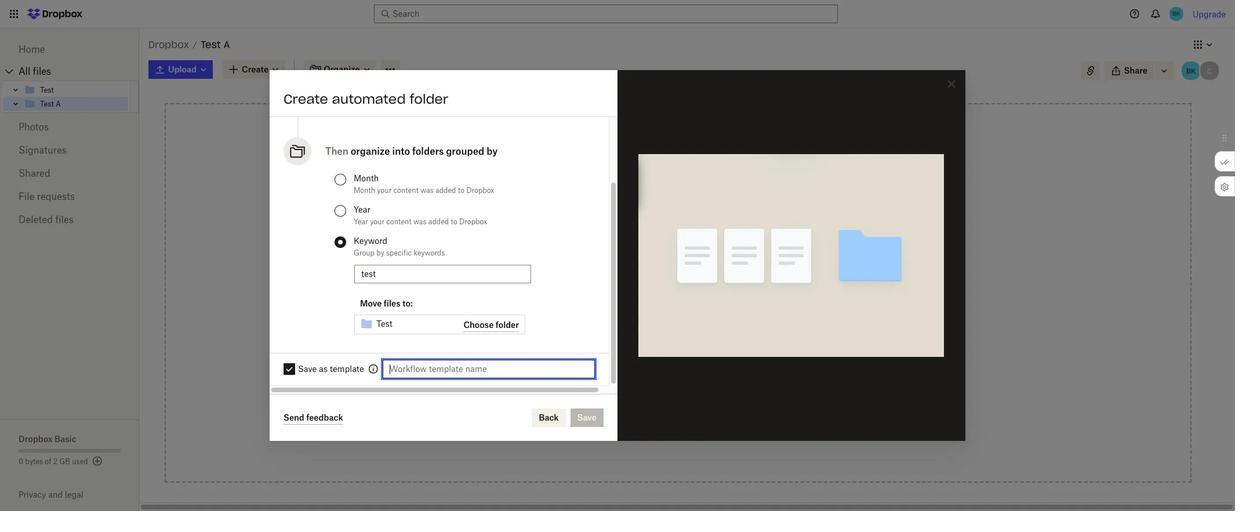 Task type: describe. For each thing, give the bounding box(es) containing it.
your for month
[[377, 186, 392, 195]]

share for share
[[1125, 66, 1148, 75]]

into
[[393, 146, 410, 157]]

deleted files
[[19, 214, 74, 226]]

year year your content was added to dropbox
[[354, 205, 487, 226]]

dropbox inside month month your content was added to dropbox
[[467, 186, 495, 195]]

dropbox basic
[[19, 435, 76, 444]]

privacy and legal
[[19, 490, 83, 500]]

access
[[608, 319, 636, 329]]

christinaovera9@gmail.com hasn't added this to their dropbox yet image
[[1200, 60, 1221, 81]]

drop files here to upload, or use the 'upload' button
[[629, 218, 728, 241]]

folder for automated
[[410, 91, 449, 107]]

more ways to add content
[[627, 290, 730, 299]]

deleted files link
[[19, 208, 121, 231]]

photos link
[[19, 115, 121, 139]]

the
[[655, 231, 667, 241]]

2 year from the top
[[354, 218, 368, 226]]

Workflow template name text field
[[390, 363, 588, 376]]

send
[[284, 413, 304, 423]]

and for manage
[[633, 417, 648, 426]]

folders
[[413, 146, 444, 157]]

folder for this
[[655, 319, 677, 329]]

0
[[19, 458, 23, 466]]

or
[[629, 231, 637, 241]]

test a link
[[24, 97, 128, 111]]

request files
[[608, 384, 659, 394]]

global header element
[[0, 0, 1236, 28]]

drive
[[687, 352, 708, 361]]

template
[[330, 364, 364, 374]]

1 horizontal spatial from
[[679, 319, 698, 329]]

send feedback button
[[284, 411, 343, 425]]

more ways to add content element
[[580, 288, 777, 445]]

your inside more ways to add content element
[[700, 319, 717, 329]]

desktop
[[719, 319, 749, 329]]

group
[[354, 249, 375, 258]]

share and manage button
[[582, 410, 775, 433]]

grouped
[[446, 146, 485, 157]]

send feedback
[[284, 413, 343, 423]]

drop
[[629, 218, 648, 228]]

files for deleted
[[55, 214, 74, 226]]

Type your keyword text field
[[361, 268, 524, 281]]

and for legal
[[48, 490, 63, 500]]

files for all
[[33, 66, 51, 77]]

upgrade link
[[1193, 9, 1227, 19]]

dropbox inside year year your content was added to dropbox
[[459, 218, 487, 226]]

0 horizontal spatial from
[[637, 352, 655, 361]]

Month radio
[[335, 174, 346, 186]]

import
[[608, 352, 635, 361]]

organize
[[351, 146, 390, 157]]

you're the owner image
[[1181, 60, 1202, 81]]

share for share and manage
[[608, 417, 631, 426]]

content for month
[[394, 186, 419, 195]]

button
[[702, 231, 728, 241]]

automated
[[332, 91, 406, 107]]

/
[[193, 39, 197, 49]]

move files to:
[[360, 299, 413, 309]]

0 bytes of 2 gb used
[[19, 458, 88, 466]]

home
[[19, 44, 45, 55]]

Year radio
[[335, 205, 346, 217]]

save
[[298, 364, 317, 374]]

requests
[[37, 191, 75, 202]]

to left add
[[672, 290, 680, 299]]

use
[[639, 231, 653, 241]]

choose
[[464, 320, 494, 330]]

google
[[657, 352, 685, 361]]

privacy
[[19, 490, 46, 500]]

all files
[[19, 66, 51, 77]]

add
[[682, 290, 697, 299]]

import from google drive
[[608, 352, 708, 361]]

request
[[608, 384, 640, 394]]

create
[[284, 91, 328, 107]]

Keyword radio
[[335, 237, 346, 248]]

move
[[360, 299, 382, 309]]

this
[[638, 319, 653, 329]]

content for year
[[387, 218, 412, 226]]

legal
[[65, 490, 83, 500]]

dropbox / test a
[[149, 39, 230, 50]]

test a
[[40, 100, 61, 108]]

upgrade
[[1193, 9, 1227, 19]]

1 month from the top
[[354, 173, 379, 183]]

a inside tree
[[56, 100, 61, 108]]

request files button
[[582, 378, 775, 401]]

group containing test
[[2, 81, 139, 113]]



Task type: locate. For each thing, give the bounding box(es) containing it.
basic
[[55, 435, 76, 444]]

all
[[19, 66, 30, 77]]

shared
[[19, 168, 50, 179]]

was for month
[[421, 186, 434, 195]]

share button
[[1105, 61, 1155, 80]]

was up year year your content was added to dropbox on the left
[[421, 186, 434, 195]]

dropbox logo - go to the homepage image
[[23, 5, 86, 23]]

folder inside more ways to add content element
[[655, 319, 677, 329]]

from down add
[[679, 319, 698, 329]]

your
[[377, 186, 392, 195], [370, 218, 385, 226], [700, 319, 717, 329]]

1 horizontal spatial and
[[633, 417, 648, 426]]

create automated folder dialog
[[270, 28, 966, 442]]

folder up folders
[[410, 91, 449, 107]]

bytes
[[25, 458, 43, 466]]

files down file requests link
[[55, 214, 74, 226]]

ways
[[650, 290, 670, 299]]

file requests
[[19, 191, 75, 202]]

and left manage
[[633, 417, 648, 426]]

2 vertical spatial content
[[699, 290, 730, 299]]

was for year
[[414, 218, 427, 226]]

your inside month month your content was added to dropbox
[[377, 186, 392, 195]]

to right here
[[689, 218, 697, 228]]

content inside year year your content was added to dropbox
[[387, 218, 412, 226]]

0 vertical spatial a
[[224, 39, 230, 50]]

test down move files to:
[[377, 319, 393, 329]]

feedback
[[306, 413, 343, 423]]

deleted
[[19, 214, 53, 226]]

keyword
[[354, 236, 388, 246]]

2
[[53, 458, 58, 466]]

1 horizontal spatial share
[[1125, 66, 1148, 75]]

all files link
[[19, 62, 139, 81]]

was up keyword group by specific keywords
[[414, 218, 427, 226]]

photos
[[19, 121, 49, 133]]

your left desktop
[[700, 319, 717, 329]]

year right year 'option'
[[354, 205, 371, 215]]

home link
[[19, 38, 121, 61]]

upload,
[[699, 218, 728, 228]]

by down keyword on the top left
[[377, 249, 385, 258]]

to inside month month your content was added to dropbox
[[458, 186, 465, 195]]

gb
[[59, 458, 70, 466]]

0 horizontal spatial a
[[56, 100, 61, 108]]

files up the
[[650, 218, 667, 228]]

1 vertical spatial year
[[354, 218, 368, 226]]

'upload'
[[669, 231, 700, 241]]

share down request
[[608, 417, 631, 426]]

1 horizontal spatial a
[[224, 39, 230, 50]]

a
[[224, 39, 230, 50], [56, 100, 61, 108]]

a down test link
[[56, 100, 61, 108]]

files inside create automated folder dialog
[[384, 299, 401, 309]]

test right /
[[201, 39, 221, 50]]

month down organize
[[354, 186, 375, 195]]

content
[[394, 186, 419, 195], [387, 218, 412, 226], [699, 290, 730, 299]]

by
[[487, 146, 498, 157], [377, 249, 385, 258]]

0 vertical spatial from
[[679, 319, 698, 329]]

was inside month month your content was added to dropbox
[[421, 186, 434, 195]]

0 vertical spatial and
[[633, 417, 648, 426]]

then
[[325, 146, 349, 157]]

year up keyword on the top left
[[354, 218, 368, 226]]

test up photos
[[40, 100, 54, 108]]

added inside year year your content was added to dropbox
[[429, 218, 449, 226]]

to down the grouped
[[458, 186, 465, 195]]

your up keyword on the top left
[[370, 218, 385, 226]]

specific
[[386, 249, 412, 258]]

create automated folder
[[284, 91, 449, 107]]

0 vertical spatial added
[[436, 186, 456, 195]]

1 vertical spatial a
[[56, 100, 61, 108]]

folder right this
[[655, 319, 677, 329]]

folder inside button
[[496, 320, 519, 330]]

by inside keyword group by specific keywords
[[377, 249, 385, 258]]

access this folder from your desktop
[[608, 319, 749, 329]]

folder
[[410, 91, 449, 107], [655, 319, 677, 329], [496, 320, 519, 330]]

files for drop
[[650, 218, 667, 228]]

back button
[[532, 409, 566, 428]]

share
[[1125, 66, 1148, 75], [608, 417, 631, 426]]

back
[[539, 413, 559, 423]]

2 horizontal spatial folder
[[655, 319, 677, 329]]

as
[[319, 364, 328, 374]]

files inside drop files here to upload, or use the 'upload' button
[[650, 218, 667, 228]]

files
[[33, 66, 51, 77], [55, 214, 74, 226], [650, 218, 667, 228], [384, 299, 401, 309], [642, 384, 659, 394]]

manage
[[650, 417, 682, 426]]

added for year
[[429, 218, 449, 226]]

dropbox link
[[149, 37, 189, 52]]

content inside month month your content was added to dropbox
[[394, 186, 419, 195]]

added
[[436, 186, 456, 195], [429, 218, 449, 226]]

of
[[45, 458, 51, 466]]

file
[[19, 191, 35, 202]]

share left you're the owner icon
[[1125, 66, 1148, 75]]

2 vertical spatial your
[[700, 319, 717, 329]]

choose folder button
[[440, 316, 519, 332]]

1 vertical spatial share
[[608, 417, 631, 426]]

to inside drop files here to upload, or use the 'upload' button
[[689, 218, 697, 228]]

to down month month your content was added to dropbox
[[451, 218, 458, 226]]

month
[[354, 173, 379, 183], [354, 186, 375, 195]]

organize into folders grouped by
[[351, 146, 498, 157]]

from right import
[[637, 352, 655, 361]]

your for year
[[370, 218, 385, 226]]

choose folder
[[464, 320, 519, 330]]

files left to:
[[384, 299, 401, 309]]

your down organize
[[377, 186, 392, 195]]

your inside year year your content was added to dropbox
[[370, 218, 385, 226]]

added inside month month your content was added to dropbox
[[436, 186, 456, 195]]

here
[[669, 218, 687, 228]]

files inside "link"
[[33, 66, 51, 77]]

test up test a
[[40, 86, 54, 94]]

test inside create automated folder dialog
[[377, 319, 393, 329]]

1 vertical spatial month
[[354, 186, 375, 195]]

1 horizontal spatial by
[[487, 146, 498, 157]]

keywords
[[414, 249, 445, 258]]

1 vertical spatial your
[[370, 218, 385, 226]]

0 horizontal spatial and
[[48, 490, 63, 500]]

and left legal at the left bottom of page
[[48, 490, 63, 500]]

0 vertical spatial year
[[354, 205, 371, 215]]

added up year year your content was added to dropbox on the left
[[436, 186, 456, 195]]

0 vertical spatial content
[[394, 186, 419, 195]]

group
[[2, 81, 139, 113]]

files right request
[[642, 384, 659, 394]]

1 vertical spatial and
[[48, 490, 63, 500]]

files for request
[[642, 384, 659, 394]]

0 vertical spatial was
[[421, 186, 434, 195]]

month right month radio
[[354, 173, 379, 183]]

month month your content was added to dropbox
[[354, 173, 495, 195]]

0 horizontal spatial folder
[[410, 91, 449, 107]]

was inside year year your content was added to dropbox
[[414, 218, 427, 226]]

by right the grouped
[[487, 146, 498, 157]]

1 vertical spatial added
[[429, 218, 449, 226]]

a right /
[[224, 39, 230, 50]]

year
[[354, 205, 371, 215], [354, 218, 368, 226]]

0 horizontal spatial share
[[608, 417, 631, 426]]

content up keyword group by specific keywords
[[387, 218, 412, 226]]

0 horizontal spatial by
[[377, 249, 385, 258]]

keyword group by specific keywords
[[354, 236, 445, 258]]

and inside button
[[633, 417, 648, 426]]

get more space image
[[90, 455, 104, 469]]

save as template
[[298, 364, 364, 374]]

folder right choose
[[496, 320, 519, 330]]

content right add
[[699, 290, 730, 299]]

files inside button
[[642, 384, 659, 394]]

added up the keywords
[[429, 218, 449, 226]]

0 vertical spatial your
[[377, 186, 392, 195]]

used
[[72, 458, 88, 466]]

share inside more ways to add content element
[[608, 417, 631, 426]]

test link
[[24, 83, 128, 97]]

2 month from the top
[[354, 186, 375, 195]]

test
[[201, 39, 221, 50], [40, 86, 54, 94], [40, 100, 54, 108], [377, 319, 393, 329]]

all files tree
[[2, 62, 139, 113]]

0 vertical spatial share
[[1125, 66, 1148, 75]]

content up year year your content was added to dropbox on the left
[[394, 186, 419, 195]]

files for move
[[384, 299, 401, 309]]

added for month
[[436, 186, 456, 195]]

1 vertical spatial content
[[387, 218, 412, 226]]

signatures link
[[19, 139, 121, 162]]

dropbox
[[149, 39, 189, 50], [467, 186, 495, 195], [459, 218, 487, 226], [19, 435, 53, 444]]

and
[[633, 417, 648, 426], [48, 490, 63, 500]]

0 vertical spatial month
[[354, 173, 379, 183]]

more
[[627, 290, 648, 299]]

share and manage
[[608, 417, 682, 426]]

1 year from the top
[[354, 205, 371, 215]]

signatures
[[19, 144, 67, 156]]

shared link
[[19, 162, 121, 185]]

was
[[421, 186, 434, 195], [414, 218, 427, 226]]

1 vertical spatial by
[[377, 249, 385, 258]]

1 vertical spatial was
[[414, 218, 427, 226]]

1 vertical spatial from
[[637, 352, 655, 361]]

privacy and legal link
[[19, 490, 139, 500]]

to inside year year your content was added to dropbox
[[451, 218, 458, 226]]

files right "all"
[[33, 66, 51, 77]]

file requests link
[[19, 185, 121, 208]]

1 horizontal spatial folder
[[496, 320, 519, 330]]

0 vertical spatial by
[[487, 146, 498, 157]]

from
[[679, 319, 698, 329], [637, 352, 655, 361]]

to:
[[403, 299, 413, 309]]



Task type: vqa. For each thing, say whether or not it's contained in the screenshot.
Choose folder
yes



